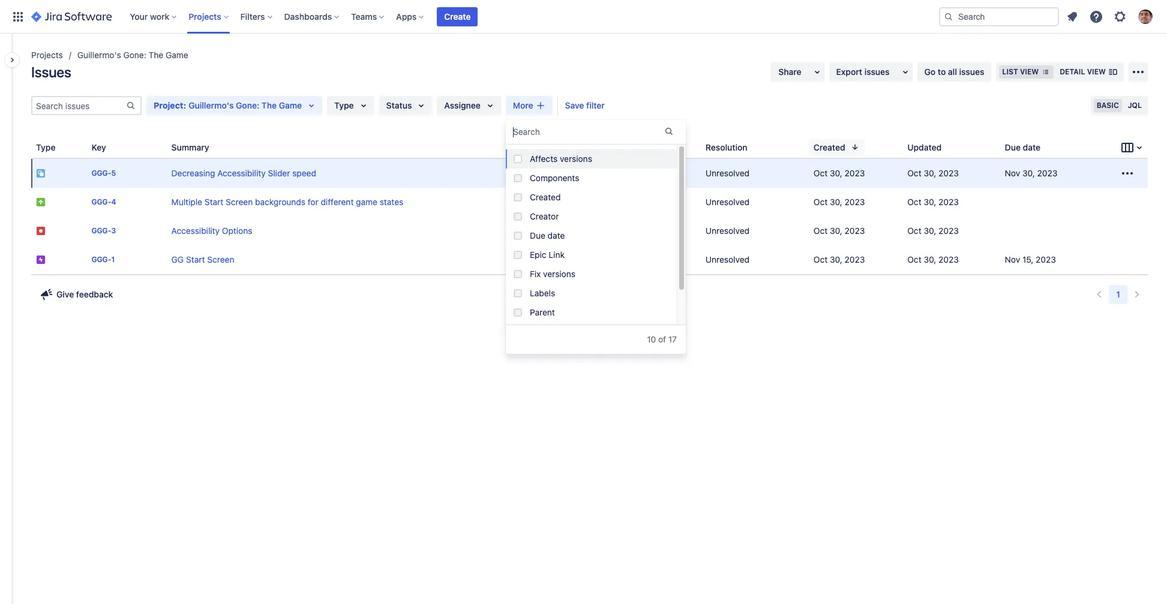 Task type: describe. For each thing, give the bounding box(es) containing it.
0 horizontal spatial guillermo's
[[77, 50, 121, 60]]

of
[[659, 334, 667, 345]]

created button
[[809, 139, 865, 156]]

1 vertical spatial game
[[279, 100, 302, 110]]

due date button
[[1001, 139, 1061, 156]]

issues element
[[31, 137, 1149, 274]]

guillermo's gone: the game link
[[77, 48, 188, 62]]

nov for nov 30, 2023
[[1006, 168, 1021, 178]]

0 vertical spatial accessibility
[[218, 168, 266, 178]]

p button
[[543, 139, 573, 156]]

4
[[111, 198, 116, 207]]

dashboards button
[[281, 7, 344, 26]]

your
[[130, 11, 148, 21]]

different
[[321, 197, 354, 207]]

creator
[[530, 211, 559, 222]]

0 horizontal spatial created
[[530, 192, 561, 202]]

all
[[949, 67, 958, 77]]

affects
[[530, 154, 558, 164]]

go
[[925, 67, 936, 77]]

1 vertical spatial due date
[[530, 231, 565, 241]]

states
[[380, 197, 404, 207]]

summary
[[172, 142, 209, 152]]

epic
[[530, 250, 547, 260]]

export issues button
[[830, 62, 913, 82]]

drag column image for key
[[87, 140, 101, 155]]

jql
[[1129, 101, 1143, 110]]

versions for fix versions
[[544, 269, 576, 279]]

multiple
[[172, 197, 202, 207]]

multiple start screen backgrounds for different game states
[[172, 197, 404, 207]]

more
[[513, 100, 534, 110]]

row containing gg start screen
[[31, 246, 1149, 274]]

save
[[565, 100, 584, 110]]

Search field
[[940, 7, 1060, 26]]

affects versions
[[530, 154, 593, 164]]

decreasing
[[172, 168, 215, 178]]

:
[[183, 100, 186, 110]]

primary element
[[7, 0, 940, 33]]

share
[[779, 67, 802, 77]]

1 horizontal spatial the
[[262, 100, 277, 110]]

ggg-3 link
[[92, 227, 116, 236]]

backgrounds
[[255, 197, 306, 207]]

due inside due date button
[[1006, 142, 1021, 152]]

0 horizontal spatial game
[[166, 50, 188, 60]]

give feedback
[[56, 289, 113, 300]]

apps
[[396, 11, 417, 21]]

p
[[548, 142, 553, 152]]

give feedback button
[[32, 285, 120, 304]]

issues inside button
[[865, 67, 890, 77]]

resolution
[[706, 142, 748, 152]]

filter
[[587, 100, 605, 110]]

ggg-1 link
[[92, 255, 115, 264]]

unresolved for decreasing accessibility slider speed
[[706, 168, 750, 178]]

game
[[356, 197, 378, 207]]

chevron down icon image
[[1133, 141, 1147, 155]]

gg
[[172, 255, 184, 265]]

type inside button
[[36, 142, 56, 152]]

summary button
[[167, 139, 229, 156]]

issues inside 'link'
[[960, 67, 985, 77]]

appswitcher icon image
[[11, 9, 25, 24]]

0 vertical spatial the
[[149, 50, 163, 60]]

projects for projects link
[[31, 50, 63, 60]]

bug image
[[36, 226, 46, 236]]

10 of 17
[[647, 334, 677, 345]]

notifications image
[[1066, 9, 1080, 24]]

your profile and settings image
[[1139, 9, 1153, 24]]

drag column image for created
[[809, 140, 824, 155]]

board icon image
[[1121, 141, 1135, 155]]

row containing multiple start screen backgrounds for different game states
[[31, 188, 1149, 217]]

medium high image for multiple start screen backgrounds for different game states
[[548, 198, 558, 207]]

start for multiple
[[205, 197, 224, 207]]

type inside dropdown button
[[335, 100, 354, 110]]

1 inside row
[[111, 255, 115, 264]]

issues
[[31, 64, 71, 80]]

10
[[647, 334, 656, 345]]

gg start screen link
[[172, 255, 234, 265]]

share button
[[772, 62, 825, 82]]

0 horizontal spatial gone:
[[123, 50, 146, 60]]

create button
[[437, 7, 478, 26]]

filters
[[241, 11, 265, 21]]

row containing accessibility options
[[31, 217, 1149, 246]]

drag column image for type
[[31, 140, 46, 155]]

list view
[[1003, 67, 1040, 76]]

go to all issues
[[925, 67, 985, 77]]

export issues
[[837, 67, 890, 77]]

decreasing accessibility slider speed
[[172, 168, 316, 178]]

detail
[[1061, 67, 1086, 76]]

lowest image
[[548, 255, 558, 265]]

sidebar navigation image
[[0, 48, 26, 72]]

projects for the "projects" dropdown button
[[189, 11, 221, 21]]

your work button
[[126, 7, 181, 26]]

save filter
[[565, 100, 605, 110]]

drag column image for due date
[[1001, 140, 1015, 155]]

1 inside button
[[1117, 289, 1121, 300]]

detail view
[[1061, 67, 1107, 76]]

accessibility options link
[[172, 226, 252, 236]]

Search issues text field
[[32, 97, 126, 114]]

import and bulk change issues image
[[1132, 65, 1146, 79]]

labels
[[530, 288, 556, 298]]

go to all issues link
[[918, 62, 992, 82]]

key button
[[87, 139, 125, 156]]

projects link
[[31, 48, 63, 62]]

project
[[154, 100, 183, 110]]

type button
[[327, 96, 374, 115]]

guillermo's gone: the game
[[77, 50, 188, 60]]

improvement image
[[36, 198, 46, 207]]

status for status dropdown button at the left top
[[386, 100, 412, 110]]

updated
[[908, 142, 942, 152]]

nov 30, 2023
[[1006, 168, 1058, 178]]



Task type: locate. For each thing, give the bounding box(es) containing it.
drag column image inside 'updated' button
[[903, 140, 918, 155]]

view
[[1021, 67, 1040, 76], [1088, 67, 1107, 76]]

1 drag column image from the left
[[31, 140, 46, 155]]

feedback
[[76, 289, 113, 300]]

highest image
[[548, 169, 558, 178]]

status
[[386, 100, 412, 110], [589, 142, 615, 152]]

0 vertical spatial guillermo's
[[77, 50, 121, 60]]

screen
[[226, 197, 253, 207], [207, 255, 234, 265]]

0 vertical spatial game
[[166, 50, 188, 60]]

due up epic
[[530, 231, 546, 241]]

nov
[[1006, 168, 1021, 178], [1006, 255, 1021, 265]]

issue operations menu image
[[1121, 166, 1135, 181]]

3 drag column image from the left
[[167, 140, 181, 155]]

updated button
[[903, 139, 962, 156]]

drag column image up 'sub task' icon
[[31, 140, 46, 155]]

3 row from the top
[[31, 217, 1149, 246]]

row containing decreasing accessibility slider speed
[[31, 159, 1149, 188]]

game
[[166, 50, 188, 60], [279, 100, 302, 110]]

export
[[837, 67, 863, 77]]

type button
[[31, 139, 75, 156]]

0 vertical spatial start
[[205, 197, 224, 207]]

ggg- for decreasing
[[92, 169, 111, 178]]

status for status button
[[589, 142, 615, 152]]

1 horizontal spatial game
[[279, 100, 302, 110]]

save filter button
[[558, 96, 612, 115]]

fix
[[530, 269, 541, 279]]

date up link in the top of the page
[[548, 231, 565, 241]]

1 ggg- from the top
[[92, 169, 111, 178]]

drag column image up nov 30, 2023
[[1001, 140, 1015, 155]]

drag column image inside due date button
[[1001, 140, 1015, 155]]

accessibility options
[[172, 226, 252, 236]]

2 issues from the left
[[960, 67, 985, 77]]

0 horizontal spatial the
[[149, 50, 163, 60]]

drag column image
[[701, 140, 716, 155], [809, 140, 824, 155], [903, 140, 918, 155]]

sorted in descending order image
[[851, 142, 860, 152]]

0 horizontal spatial view
[[1021, 67, 1040, 76]]

3 ggg- from the top
[[92, 227, 111, 236]]

1 horizontal spatial due
[[1006, 142, 1021, 152]]

1 vertical spatial date
[[548, 231, 565, 241]]

screen up options
[[226, 197, 253, 207]]

0 vertical spatial screen
[[226, 197, 253, 207]]

0 vertical spatial versions
[[560, 154, 593, 164]]

status inside dropdown button
[[386, 100, 412, 110]]

4 unresolved from the top
[[706, 255, 750, 265]]

projects right work
[[189, 11, 221, 21]]

1 horizontal spatial due date
[[1006, 142, 1041, 152]]

more button
[[506, 96, 553, 115]]

1 vertical spatial status
[[589, 142, 615, 152]]

1 vertical spatial guillermo's
[[189, 100, 234, 110]]

status down filter in the right top of the page
[[589, 142, 615, 152]]

versions up components
[[560, 154, 593, 164]]

0 vertical spatial 1
[[111, 255, 115, 264]]

due date inside button
[[1006, 142, 1041, 152]]

banner
[[0, 0, 1168, 34]]

search image
[[945, 12, 954, 21]]

1 issues from the left
[[865, 67, 890, 77]]

projects inside dropdown button
[[189, 11, 221, 21]]

addicon image
[[536, 101, 546, 110]]

due date
[[1006, 142, 1041, 152], [530, 231, 565, 241]]

row
[[31, 159, 1149, 188], [31, 188, 1149, 217], [31, 217, 1149, 246], [31, 246, 1149, 274]]

drag column image for updated
[[903, 140, 918, 155]]

nov 15, 2023
[[1006, 255, 1057, 265]]

epic link
[[530, 250, 565, 260]]

1 vertical spatial versions
[[544, 269, 576, 279]]

2 view from the left
[[1088, 67, 1107, 76]]

ggg- for accessibility
[[92, 227, 111, 236]]

1 row from the top
[[31, 159, 1149, 188]]

3 unresolved from the top
[[706, 226, 750, 236]]

ggg- up 'ggg-1' link on the left
[[92, 227, 111, 236]]

1 nov from the top
[[1006, 168, 1021, 178]]

accessibility left slider at left
[[218, 168, 266, 178]]

to
[[938, 67, 946, 77]]

2 drag column image from the left
[[87, 140, 101, 155]]

view for detail view
[[1088, 67, 1107, 76]]

the
[[149, 50, 163, 60], [262, 100, 277, 110]]

issues right all
[[960, 67, 985, 77]]

1 horizontal spatial projects
[[189, 11, 221, 21]]

date inside button
[[1024, 142, 1041, 152]]

0 horizontal spatial due
[[530, 231, 546, 241]]

1 vertical spatial screen
[[207, 255, 234, 265]]

drag column image inside type button
[[31, 140, 46, 155]]

created left sorted in descending order "image"
[[814, 142, 846, 152]]

0 horizontal spatial drag column image
[[701, 140, 716, 155]]

open export issues dropdown image
[[899, 65, 913, 79]]

1 button
[[1110, 285, 1128, 304]]

ggg- down the key "button"
[[92, 169, 111, 178]]

2023
[[845, 168, 866, 178], [939, 168, 959, 178], [1038, 168, 1058, 178], [845, 197, 866, 207], [939, 197, 959, 207], [845, 226, 866, 236], [939, 226, 959, 236], [845, 255, 866, 265], [939, 255, 959, 265], [1036, 255, 1057, 265]]

created up creator
[[530, 192, 561, 202]]

sub task image
[[36, 169, 46, 178]]

4 row from the top
[[31, 246, 1149, 274]]

give
[[56, 289, 74, 300]]

0 vertical spatial projects
[[189, 11, 221, 21]]

0 horizontal spatial projects
[[31, 50, 63, 60]]

1 horizontal spatial status
[[589, 142, 615, 152]]

drag column image
[[31, 140, 46, 155], [87, 140, 101, 155], [167, 140, 181, 155], [1001, 140, 1015, 155]]

created inside button
[[814, 142, 846, 152]]

1 vertical spatial 1
[[1117, 289, 1121, 300]]

type
[[335, 100, 354, 110], [36, 142, 56, 152]]

medium high image down creator
[[548, 226, 558, 236]]

1 vertical spatial start
[[186, 255, 205, 265]]

3 drag column image from the left
[[903, 140, 918, 155]]

2 horizontal spatial drag column image
[[903, 140, 918, 155]]

project : guillermo's gone: the game
[[154, 100, 302, 110]]

assignee
[[445, 100, 481, 110]]

0 vertical spatial gone:
[[123, 50, 146, 60]]

0 horizontal spatial issues
[[865, 67, 890, 77]]

projects
[[189, 11, 221, 21], [31, 50, 63, 60]]

17
[[669, 334, 677, 345]]

1 vertical spatial type
[[36, 142, 56, 152]]

gone:
[[123, 50, 146, 60], [236, 100, 260, 110]]

unresolved for multiple start screen backgrounds for different game states
[[706, 197, 750, 207]]

status button
[[379, 96, 433, 115]]

dashboards
[[284, 11, 332, 21]]

status inside button
[[589, 142, 615, 152]]

0 vertical spatial due
[[1006, 142, 1021, 152]]

2 ggg- from the top
[[92, 198, 111, 207]]

0 vertical spatial nov
[[1006, 168, 1021, 178]]

screen for gg
[[207, 255, 234, 265]]

nov for nov 15, 2023
[[1006, 255, 1021, 265]]

start right multiple
[[205, 197, 224, 207]]

ggg-5
[[92, 169, 116, 178]]

0 vertical spatial medium high image
[[548, 198, 558, 207]]

1 medium high image from the top
[[548, 198, 558, 207]]

start right gg
[[186, 255, 205, 265]]

0 vertical spatial due date
[[1006, 142, 1041, 152]]

view right detail
[[1088, 67, 1107, 76]]

issues
[[865, 67, 890, 77], [960, 67, 985, 77]]

15,
[[1023, 255, 1034, 265]]

ggg-3
[[92, 227, 116, 236]]

fix versions
[[530, 269, 576, 279]]

screen down accessibility options link
[[207, 255, 234, 265]]

0 horizontal spatial due date
[[530, 231, 565, 241]]

start for gg
[[186, 255, 205, 265]]

slider
[[268, 168, 290, 178]]

accessibility up 'gg start screen'
[[172, 226, 220, 236]]

unresolved
[[706, 168, 750, 178], [706, 197, 750, 207], [706, 226, 750, 236], [706, 255, 750, 265]]

versions for affects versions
[[560, 154, 593, 164]]

filters button
[[237, 7, 277, 26]]

status button
[[585, 139, 634, 156]]

help image
[[1090, 9, 1104, 24]]

0 horizontal spatial date
[[548, 231, 565, 241]]

due date up epic link
[[530, 231, 565, 241]]

view right list
[[1021, 67, 1040, 76]]

ggg- down ggg-3
[[92, 255, 111, 264]]

settings image
[[1114, 9, 1128, 24]]

1
[[111, 255, 115, 264], [1117, 289, 1121, 300]]

ggg-4
[[92, 198, 116, 207]]

due up nov 30, 2023
[[1006, 142, 1021, 152]]

0 horizontal spatial status
[[386, 100, 412, 110]]

drag column image for resolution
[[701, 140, 716, 155]]

drag column image for summary
[[167, 140, 181, 155]]

ggg- for multiple
[[92, 198, 111, 207]]

open share dialog image
[[810, 65, 825, 79]]

1 horizontal spatial drag column image
[[809, 140, 824, 155]]

work
[[150, 11, 169, 21]]

drag column image inside the resolution button
[[701, 140, 716, 155]]

link
[[549, 250, 565, 260]]

date
[[1024, 142, 1041, 152], [548, 231, 565, 241]]

guillermo's right projects link
[[77, 50, 121, 60]]

1 horizontal spatial issues
[[960, 67, 985, 77]]

projects button
[[185, 7, 233, 26]]

view for list view
[[1021, 67, 1040, 76]]

0 vertical spatial status
[[386, 100, 412, 110]]

1 vertical spatial created
[[530, 192, 561, 202]]

date up nov 30, 2023
[[1024, 142, 1041, 152]]

medium high image up creator
[[548, 198, 558, 207]]

4 ggg- from the top
[[92, 255, 111, 264]]

2 row from the top
[[31, 188, 1149, 217]]

status right type dropdown button
[[386, 100, 412, 110]]

guillermo's right :
[[189, 100, 234, 110]]

ggg-4 link
[[92, 198, 116, 207]]

apps button
[[393, 7, 429, 26]]

components
[[530, 173, 580, 183]]

1 horizontal spatial date
[[1024, 142, 1041, 152]]

ggg-5 link
[[92, 169, 116, 178]]

nov left 15,
[[1006, 255, 1021, 265]]

2 drag column image from the left
[[809, 140, 824, 155]]

1 vertical spatial due
[[530, 231, 546, 241]]

unresolved for accessibility options
[[706, 226, 750, 236]]

ggg- down 'ggg-5' link
[[92, 198, 111, 207]]

1 vertical spatial the
[[262, 100, 277, 110]]

1 vertical spatial projects
[[31, 50, 63, 60]]

1 horizontal spatial type
[[335, 100, 354, 110]]

unresolved for gg start screen
[[706, 255, 750, 265]]

0 vertical spatial type
[[335, 100, 354, 110]]

1 vertical spatial nov
[[1006, 255, 1021, 265]]

banner containing your work
[[0, 0, 1168, 34]]

resolution button
[[701, 139, 767, 156]]

versions down 'lowest' icon
[[544, 269, 576, 279]]

gg start screen
[[172, 255, 234, 265]]

drag column image up 'ggg-5' link
[[87, 140, 101, 155]]

medium high image for accessibility options
[[548, 226, 558, 236]]

create
[[445, 11, 471, 21]]

drag column image inside the key "button"
[[87, 140, 101, 155]]

0 horizontal spatial type
[[36, 142, 56, 152]]

1 view from the left
[[1021, 67, 1040, 76]]

drag column image inside summary button
[[167, 140, 181, 155]]

drag column image up decreasing
[[167, 140, 181, 155]]

due date up nov 30, 2023
[[1006, 142, 1041, 152]]

0 horizontal spatial 1
[[111, 255, 115, 264]]

ggg- for gg
[[92, 255, 111, 264]]

None text field
[[513, 126, 516, 138]]

2 unresolved from the top
[[706, 197, 750, 207]]

oct
[[814, 168, 828, 178], [908, 168, 922, 178], [814, 197, 828, 207], [908, 197, 922, 207], [814, 226, 828, 236], [908, 226, 922, 236], [814, 255, 828, 265], [908, 255, 922, 265]]

1 vertical spatial accessibility
[[172, 226, 220, 236]]

options
[[222, 226, 252, 236]]

2 medium high image from the top
[[548, 226, 558, 236]]

screen for multiple
[[226, 197, 253, 207]]

ggg-1
[[92, 255, 115, 264]]

1 vertical spatial medium high image
[[548, 226, 558, 236]]

basic
[[1097, 101, 1120, 110]]

search
[[513, 127, 540, 137]]

guillermo's
[[77, 50, 121, 60], [189, 100, 234, 110]]

nov down due date button
[[1006, 168, 1021, 178]]

epic image
[[36, 255, 46, 265]]

jira software image
[[31, 9, 112, 24], [31, 9, 112, 24]]

0 vertical spatial date
[[1024, 142, 1041, 152]]

2 nov from the top
[[1006, 255, 1021, 265]]

1 horizontal spatial view
[[1088, 67, 1107, 76]]

1 horizontal spatial guillermo's
[[189, 100, 234, 110]]

teams
[[351, 11, 377, 21]]

speed
[[293, 168, 316, 178]]

drag column image inside created button
[[809, 140, 824, 155]]

1 drag column image from the left
[[701, 140, 716, 155]]

medium high image
[[548, 198, 558, 207], [548, 226, 558, 236]]

versions
[[560, 154, 593, 164], [544, 269, 576, 279]]

assignee button
[[437, 96, 501, 115]]

1 vertical spatial gone:
[[236, 100, 260, 110]]

0 vertical spatial created
[[814, 142, 846, 152]]

1 horizontal spatial gone:
[[236, 100, 260, 110]]

projects up issues in the top of the page
[[31, 50, 63, 60]]

oct 30, 2023
[[814, 168, 866, 178], [908, 168, 959, 178], [814, 197, 866, 207], [908, 197, 959, 207], [814, 226, 866, 236], [908, 226, 959, 236], [814, 255, 866, 265], [908, 255, 959, 265]]

1 horizontal spatial 1
[[1117, 289, 1121, 300]]

issues right export
[[865, 67, 890, 77]]

1 horizontal spatial created
[[814, 142, 846, 152]]

key
[[92, 142, 106, 152]]

list
[[1003, 67, 1019, 76]]

4 drag column image from the left
[[1001, 140, 1015, 155]]

1 unresolved from the top
[[706, 168, 750, 178]]



Task type: vqa. For each thing, say whether or not it's contained in the screenshot.
The Teams
yes



